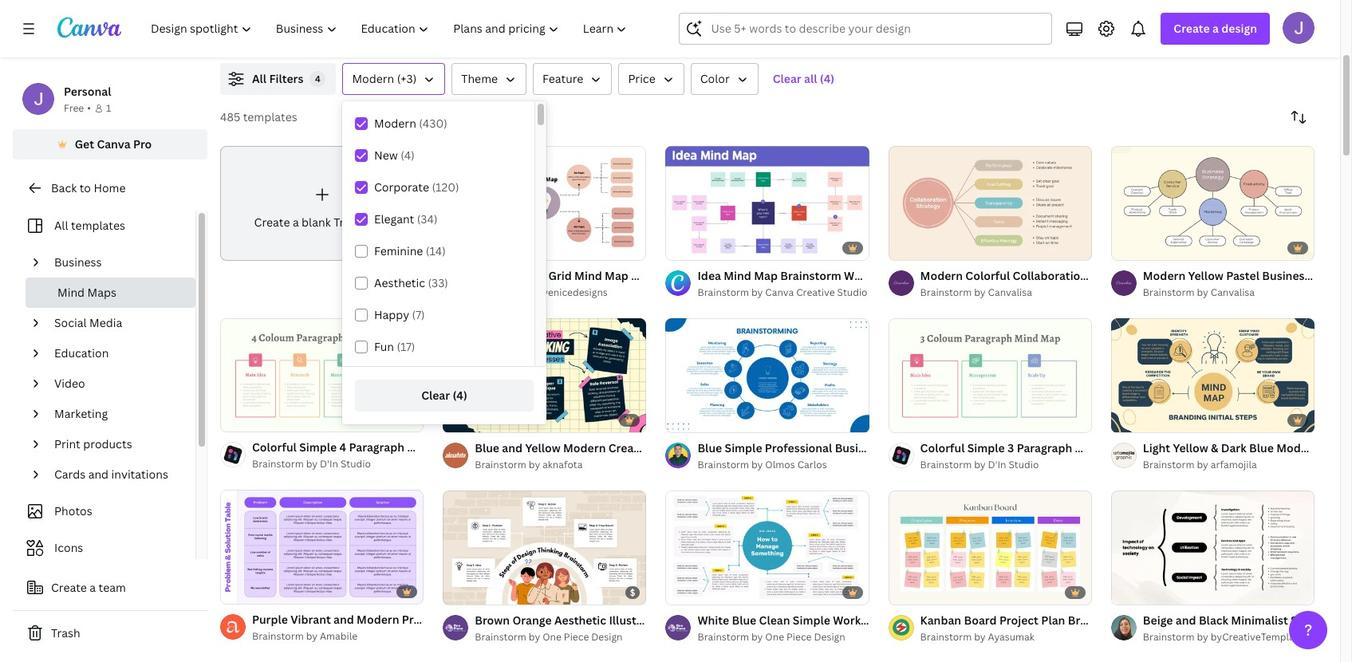 Task type: describe. For each thing, give the bounding box(es) containing it.
media
[[89, 315, 122, 330]]

trash
[[51, 625, 80, 641]]

kanban board project plan brainstorm image
[[888, 490, 1092, 605]]

tree
[[334, 214, 357, 230]]

brainstorm by amabile link
[[252, 629, 424, 645]]

team
[[99, 580, 126, 595]]

thinking
[[657, 440, 703, 455]]

all for all templates
[[54, 218, 68, 233]]

yellow inside blue and yellow modern creative thinking mind map brainstorm by aknafota
[[525, 440, 560, 455]]

(430)
[[419, 116, 447, 131]]

venicedesigns
[[543, 285, 608, 299]]

marketing link
[[48, 399, 186, 429]]

blue and yellow modern creative thinking mind map link
[[475, 439, 760, 457]]

get canva pro button
[[13, 129, 207, 160]]

light yellow & dark blue modern branding initial steps mind map image
[[1111, 318, 1315, 432]]

diagram
[[1139, 268, 1184, 283]]

plan
[[1041, 612, 1065, 628]]

(7)
[[412, 307, 425, 322]]

business inside "link"
[[54, 254, 102, 270]]

map inside colorful simple 3 paragraph mind map brainstorms brainstorm by d'in studio
[[1105, 440, 1129, 455]]

all filters
[[252, 71, 303, 86]]

back
[[51, 180, 77, 195]]

mind inside the 'colorful simple 4 paragraph mind map brainstorms brainstorm by d'in studio'
[[407, 440, 435, 455]]

modern colorful collaboration strategy diagram brainstorm image
[[888, 146, 1092, 260]]

problem
[[402, 612, 448, 627]]

canva inside button
[[97, 136, 131, 152]]

brainstorm by bycreativetemplates
[[1143, 630, 1308, 643]]

map inside the 'colorful simple 4 paragraph mind map brainstorms brainstorm by d'in studio'
[[437, 440, 461, 455]]

colorful for colorful simple 3 paragraph mind map brainstorms
[[920, 440, 965, 455]]

(34)
[[417, 211, 437, 227]]

and left brown
[[451, 612, 471, 627]]

cards and invitations link
[[48, 459, 186, 490]]

colorful inside modern colorful collaboration strategy diagram brainstorm brainstorm by canvalisa
[[965, 268, 1010, 283]]

(+3)
[[397, 71, 417, 86]]

485
[[220, 109, 240, 124]]

business for modern yellow pastel business strateg
[[1262, 268, 1310, 283]]

video
[[54, 376, 85, 391]]

business link
[[48, 247, 186, 278]]

purple vibrant and modern problem and solution brainstorm brainstorm by amabile
[[252, 612, 583, 643]]

blue and yellow modern creative thinking mind map brainstorm by aknafota
[[475, 440, 760, 471]]

brainstorm inside brainstorm by canva creative studio link
[[697, 285, 749, 299]]

brainstorm inside the 'colorful simple 4 paragraph mind map brainstorms brainstorm by d'in studio'
[[252, 457, 304, 471]]

cards
[[54, 467, 86, 482]]

blue inside white blue clean simple workflow mind map brainstorm brainstorm by one piece design
[[732, 612, 756, 628]]

yellow for modern
[[1188, 268, 1223, 283]]

brainstorm by venicedesigns link
[[475, 285, 646, 301]]

modern for modern colorful collaboration strategy diagram brainstorm brainstorm by canvalisa
[[920, 268, 963, 283]]

canvalisa inside modern colorful collaboration strategy diagram brainstorm brainstorm by canvalisa
[[988, 285, 1032, 299]]

top level navigation element
[[140, 13, 641, 45]]

clear for clear (4)
[[421, 388, 450, 403]]

board
[[964, 612, 997, 628]]

color button
[[691, 63, 758, 95]]

theme
[[461, 71, 498, 86]]

color
[[700, 71, 730, 86]]

0 vertical spatial aesthetic
[[374, 275, 425, 290]]

peach yellow grid mind map brainstorm brainstorm by venicedesigns
[[475, 268, 692, 299]]

blank
[[302, 214, 331, 230]]

studio for colorful simple 3 paragraph mind map brainstorms
[[1009, 458, 1039, 471]]

by inside modern yellow pastel business strateg brainstorm by canvalisa
[[1197, 285, 1208, 299]]

elegant
[[374, 211, 414, 227]]

colorful simple 3 paragraph mind map brainstorms brainstorm by d'in studio
[[920, 440, 1198, 471]]

4 filter options selected element
[[310, 71, 326, 87]]

one inside white blue clean simple workflow mind map brainstorm brainstorm by one piece design
[[765, 630, 784, 643]]

all templates
[[54, 218, 125, 233]]

piece inside white blue clean simple workflow mind map brainstorm brainstorm by one piece design
[[787, 630, 812, 643]]

brown
[[475, 612, 510, 628]]

brainstorm by canvalisa link for colorful
[[920, 285, 1092, 301]]

d'in for 4
[[320, 457, 338, 471]]

brown orange aesthetic illustration mind map brainstorm brainstorm by one piece design
[[475, 612, 789, 643]]

all
[[804, 71, 817, 86]]

arfamojila
[[1211, 458, 1257, 471]]

kanban
[[920, 612, 961, 628]]

brainstorm inside brainstorm by bycreativetemplates link
[[1143, 630, 1194, 643]]

4 inside the 'colorful simple 4 paragraph mind map brainstorms brainstorm by d'in studio'
[[339, 440, 346, 455]]

solution
[[474, 612, 520, 627]]

feature button
[[533, 63, 612, 95]]

all templates link
[[22, 211, 186, 241]]

brown orange aesthetic illustration mind map brainstorm link
[[475, 612, 789, 629]]

clear all (4) button
[[765, 63, 842, 95]]

clean
[[759, 612, 790, 628]]

fun (17)
[[374, 339, 415, 354]]

happy (7)
[[374, 307, 425, 322]]

$
[[630, 586, 635, 598]]

icons
[[54, 540, 83, 555]]

cards and invitations
[[54, 467, 168, 482]]

0 vertical spatial (4)
[[820, 71, 834, 86]]

brainstorm inside colorful simple 3 paragraph mind map brainstorms brainstorm by d'in studio
[[920, 458, 972, 471]]

(120)
[[432, 179, 459, 195]]

price button
[[618, 63, 684, 95]]

modern for modern (430)
[[374, 116, 416, 131]]

create for create a blank tree chart
[[254, 214, 290, 230]]

map inside brown orange aesthetic illustration mind map brainstorm brainstorm by one piece design
[[702, 612, 726, 628]]

jacob simon image
[[1283, 12, 1315, 44]]

print
[[54, 436, 80, 451]]

by inside brown orange aesthetic illustration mind map brainstorm brainstorm by one piece design
[[529, 630, 540, 643]]

social media link
[[48, 308, 186, 338]]

all for all filters
[[252, 71, 266, 86]]

1 horizontal spatial creative
[[796, 285, 835, 299]]

studio inside brainstorm by canva creative studio link
[[837, 285, 867, 299]]

photos link
[[22, 496, 186, 526]]

mind up social
[[57, 285, 85, 300]]

and inside blue and yellow modern creative thinking mind map brainstorm by aknafota
[[502, 440, 523, 455]]

illustration
[[609, 612, 669, 628]]

and inside cards and invitations link
[[88, 467, 109, 482]]

theme button
[[452, 63, 526, 95]]

modern yellow pastel business strateg brainstorm by canvalisa
[[1143, 268, 1352, 299]]

modern colorful collaboration strategy diagram brainstorm link
[[920, 267, 1248, 285]]

paragraph for 4
[[349, 440, 404, 455]]

modern for modern (+3)
[[352, 71, 394, 86]]

grid
[[548, 268, 572, 283]]

by inside colorful simple 3 paragraph mind map brainstorms brainstorm by d'in studio
[[974, 458, 986, 471]]

tree chart templates image
[[974, 0, 1315, 44]]

map inside the peach yellow grid mind map brainstorm brainstorm by venicedesigns
[[605, 268, 628, 283]]

fun
[[374, 339, 394, 354]]

brainstorm by d'in studio link for 4
[[252, 457, 424, 473]]

clear for clear all (4)
[[773, 71, 801, 86]]

brainstorm by canvalisa link for yellow
[[1143, 285, 1315, 301]]

one inside brown orange aesthetic illustration mind map brainstorm brainstorm by one piece design
[[543, 630, 561, 643]]

by inside modern colorful collaboration strategy diagram brainstorm brainstorm by canvalisa
[[974, 285, 986, 299]]

free
[[64, 101, 84, 115]]

by inside the peach yellow grid mind map brainstorm brainstorm by venicedesigns
[[529, 285, 540, 299]]

aknafota
[[543, 458, 583, 471]]

carlos
[[797, 458, 827, 471]]

brown orange aesthetic illustration mind map brainstorm image
[[443, 490, 646, 605]]

social
[[54, 315, 87, 330]]

(4) for clear (4)
[[453, 388, 467, 403]]

create for create a design
[[1174, 21, 1210, 36]]

orange
[[512, 612, 552, 628]]

project
[[999, 612, 1038, 628]]

templates for 485 templates
[[243, 109, 297, 124]]

modern inside blue and yellow modern creative thinking mind map brainstorm by aknafota
[[563, 440, 606, 455]]

mind inside the peach yellow grid mind map brainstorm brainstorm by venicedesigns
[[574, 268, 602, 283]]

1 vertical spatial canva
[[765, 285, 794, 299]]

modern for modern yellow pastel business strateg brainstorm by canvalisa
[[1143, 268, 1185, 283]]

485 templates
[[220, 109, 297, 124]]

brainstorm by one piece design link for aesthetic
[[475, 629, 646, 645]]

(33)
[[428, 275, 448, 290]]

by inside white blue clean simple workflow mind map brainstorm brainstorm by one piece design
[[751, 630, 763, 643]]

by inside blue and yellow modern creative thinking mind map brainstorm by aknafota
[[529, 458, 540, 471]]

brainstorm by canva creative studio
[[697, 285, 867, 299]]

a for team
[[90, 580, 96, 595]]

Search search field
[[711, 14, 1042, 44]]

education link
[[48, 338, 186, 369]]



Task type: locate. For each thing, give the bounding box(es) containing it.
mind right 3
[[1075, 440, 1103, 455]]

a inside create a team button
[[90, 580, 96, 595]]

modern yellow pastel business strategy diagram brainstorm image
[[1111, 146, 1315, 260]]

clear left all
[[773, 71, 801, 86]]

studio for colorful simple 4 paragraph mind map brainstorms
[[340, 457, 371, 471]]

kanban board project plan brainstorm brainstorm by ayasumak
[[920, 612, 1129, 643]]

1 horizontal spatial canva
[[765, 285, 794, 299]]

simple for 3
[[967, 440, 1005, 455]]

0 horizontal spatial (4)
[[401, 148, 415, 163]]

0 horizontal spatial colorful
[[252, 440, 297, 455]]

0 horizontal spatial brainstorm by d'in studio link
[[252, 457, 424, 473]]

1 horizontal spatial templates
[[243, 109, 297, 124]]

simple up brainstorm by olmos carlos link
[[725, 440, 762, 455]]

feminine (14)
[[374, 243, 446, 258]]

modern inside modern yellow pastel business strateg brainstorm by canvalisa
[[1143, 268, 1185, 283]]

(17)
[[397, 339, 415, 354]]

0 horizontal spatial aesthetic
[[374, 275, 425, 290]]

mind inside blue and yellow modern creative thinking mind map brainstorm by aknafota
[[706, 440, 733, 455]]

1 brainstorm by d'in studio link from the left
[[252, 457, 424, 473]]

2 brainstorm by canvalisa link from the left
[[1143, 285, 1315, 301]]

d'in
[[320, 457, 338, 471], [988, 458, 1006, 471]]

create down the icons
[[51, 580, 87, 595]]

d'in down colorful simple 3 paragraph mind map brainstorms "link"
[[988, 458, 1006, 471]]

piece down clean
[[787, 630, 812, 643]]

2 piece from the left
[[787, 630, 812, 643]]

olmos
[[765, 458, 795, 471]]

create for create a team
[[51, 580, 87, 595]]

0 vertical spatial create
[[1174, 21, 1210, 36]]

clear up the colorful simple 4 paragraph mind map brainstorms "link"
[[421, 388, 450, 403]]

mind left kanban
[[887, 612, 914, 628]]

canvalisa inside modern yellow pastel business strateg brainstorm by canvalisa
[[1211, 285, 1255, 299]]

get
[[75, 136, 94, 152]]

1 horizontal spatial brainstorms
[[1132, 440, 1198, 455]]

0 horizontal spatial 4
[[315, 73, 321, 85]]

paragraph for 3
[[1017, 440, 1072, 455]]

colorful simple 4 paragraph mind map brainstorms link
[[252, 439, 530, 457]]

piece
[[564, 630, 589, 643], [787, 630, 812, 643]]

1 horizontal spatial blue
[[697, 440, 722, 455]]

3
[[1007, 440, 1014, 455]]

a inside create a design dropdown button
[[1212, 21, 1219, 36]]

brainstorms for colorful simple 4 paragraph mind map brainstorms
[[464, 440, 530, 455]]

brainstorm by d'in studio link for 3
[[920, 457, 1092, 473]]

brainstorm by canvalisa link down pastel
[[1143, 285, 1315, 301]]

map
[[605, 268, 628, 283], [437, 440, 461, 455], [736, 440, 760, 455], [1105, 440, 1129, 455], [702, 612, 726, 628], [917, 612, 941, 628]]

creative
[[796, 285, 835, 299], [608, 440, 654, 455]]

ayasumak
[[988, 630, 1034, 643]]

new (4)
[[374, 148, 415, 163]]

one down orange
[[543, 630, 561, 643]]

mind down clear (4) button
[[407, 440, 435, 455]]

0 vertical spatial a
[[1212, 21, 1219, 36]]

1 vertical spatial clear
[[421, 388, 450, 403]]

1 vertical spatial 4
[[339, 440, 346, 455]]

clear (4) button
[[355, 380, 534, 412]]

1 vertical spatial templates
[[71, 218, 125, 233]]

create left blank
[[254, 214, 290, 230]]

0 horizontal spatial design
[[591, 630, 623, 643]]

1 horizontal spatial paragraph
[[1017, 440, 1072, 455]]

templates down back to home
[[71, 218, 125, 233]]

0 vertical spatial clear
[[773, 71, 801, 86]]

0 horizontal spatial creative
[[608, 440, 654, 455]]

chart
[[360, 214, 390, 230]]

one down clean
[[765, 630, 784, 643]]

home
[[94, 180, 126, 195]]

2 one from the left
[[765, 630, 784, 643]]

back to home
[[51, 180, 126, 195]]

brainstorm inside modern yellow pastel business strateg brainstorm by canvalisa
[[1143, 285, 1194, 299]]

0 vertical spatial 4
[[315, 73, 321, 85]]

blue left clean
[[732, 612, 756, 628]]

collaboration
[[1013, 268, 1087, 283]]

0 horizontal spatial brainstorm by canvalisa link
[[920, 285, 1092, 301]]

white blue clean simple workflow mind map brainstorm link
[[697, 612, 1004, 629]]

templates inside all templates link
[[71, 218, 125, 233]]

a left blank
[[293, 214, 299, 230]]

1 brainstorm by canvalisa link from the left
[[920, 285, 1092, 301]]

simple inside white blue clean simple workflow mind map brainstorm brainstorm by one piece design
[[793, 612, 830, 628]]

1 brainstorms from the left
[[464, 440, 530, 455]]

1 horizontal spatial business
[[835, 440, 883, 455]]

2 brainstorm by d'in studio link from the left
[[920, 457, 1092, 473]]

by
[[529, 285, 540, 299], [751, 285, 763, 299], [974, 285, 986, 299], [1197, 285, 1208, 299], [306, 457, 317, 471], [529, 458, 540, 471], [751, 458, 763, 471], [974, 458, 986, 471], [1197, 458, 1208, 471], [306, 630, 317, 643], [529, 630, 540, 643], [751, 630, 763, 643], [974, 630, 986, 643], [1197, 630, 1208, 643]]

invitations
[[111, 467, 168, 482]]

blue and yellow modern creative thinking mind map image
[[443, 318, 646, 432]]

products
[[83, 436, 132, 451]]

yellow inside the peach yellow grid mind map brainstorm brainstorm by venicedesigns
[[510, 268, 546, 283]]

4 inside the 4 filter options selected element
[[315, 73, 321, 85]]

0 horizontal spatial piece
[[564, 630, 589, 643]]

4 down colorful simple 4 paragraph mind map brainstorms image
[[339, 440, 346, 455]]

free •
[[64, 101, 91, 115]]

0 horizontal spatial all
[[54, 218, 68, 233]]

4 right 'filters'
[[315, 73, 321, 85]]

studio inside the 'colorful simple 4 paragraph mind map brainstorms brainstorm by d'in studio'
[[340, 457, 371, 471]]

a left the design at the right top of the page
[[1212, 21, 1219, 36]]

1 horizontal spatial piece
[[787, 630, 812, 643]]

1 horizontal spatial brainstorm by one piece design link
[[697, 629, 869, 645]]

brainstorms up brainstorm by aknafota link
[[464, 440, 530, 455]]

brainstorm by canvalisa link
[[920, 285, 1092, 301], [1143, 285, 1315, 301]]

simple down colorful simple 4 paragraph mind map brainstorms image
[[299, 440, 337, 455]]

1 vertical spatial create
[[254, 214, 290, 230]]

0 horizontal spatial templates
[[71, 218, 125, 233]]

mind inside brown orange aesthetic illustration mind map brainstorm brainstorm by one piece design
[[672, 612, 699, 628]]

2 horizontal spatial blue
[[732, 612, 756, 628]]

2 d'in from the left
[[988, 458, 1006, 471]]

and up amabile
[[333, 612, 354, 627]]

print products link
[[48, 429, 186, 459]]

canvalisa down pastel
[[1211, 285, 1255, 299]]

design inside brown orange aesthetic illustration mind map brainstorm brainstorm by one piece design
[[591, 630, 623, 643]]

Sort by button
[[1283, 101, 1315, 133]]

yellow left pastel
[[1188, 268, 1223, 283]]

create a team button
[[13, 572, 207, 604]]

by inside "kanban board project plan brainstorm brainstorm by ayasumak"
[[974, 630, 986, 643]]

1 horizontal spatial (4)
[[453, 388, 467, 403]]

workflow
[[833, 612, 884, 628]]

create a design button
[[1161, 13, 1270, 45]]

blue for blue and yellow modern creative thinking mind map
[[475, 440, 499, 455]]

all down back at the top of page
[[54, 218, 68, 233]]

1 d'in from the left
[[320, 457, 338, 471]]

design
[[1221, 21, 1257, 36]]

blue simple professional business brainstorm link
[[697, 439, 946, 457]]

beige and black   minimalist simple synoptic chart outline mind map image
[[1111, 490, 1315, 605]]

1 horizontal spatial brainstorm by canvalisa link
[[1143, 285, 1315, 301]]

brainstorms for colorful simple 3 paragraph mind map brainstorms
[[1132, 440, 1198, 455]]

brainstorm by canva creative studio link
[[697, 285, 869, 301]]

brainstorms inside the 'colorful simple 4 paragraph mind map brainstorms brainstorm by d'in studio'
[[464, 440, 530, 455]]

create inside create a blank tree chart "element"
[[254, 214, 290, 230]]

(4) for new (4)
[[401, 148, 415, 163]]

canvalisa down collaboration
[[988, 285, 1032, 299]]

blue for blue simple professional business brainstorm
[[697, 440, 722, 455]]

0 horizontal spatial brainstorms
[[464, 440, 530, 455]]

0 horizontal spatial business
[[54, 254, 102, 270]]

colorful inside the 'colorful simple 4 paragraph mind map brainstorms brainstorm by d'in studio'
[[252, 440, 297, 455]]

2 vertical spatial (4)
[[453, 388, 467, 403]]

0 horizontal spatial blue
[[475, 440, 499, 455]]

by inside purple vibrant and modern problem and solution brainstorm brainstorm by amabile
[[306, 630, 317, 643]]

1 piece from the left
[[564, 630, 589, 643]]

1 vertical spatial a
[[293, 214, 299, 230]]

create left the design at the right top of the page
[[1174, 21, 1210, 36]]

piece down brown orange aesthetic illustration mind map brainstorm link
[[564, 630, 589, 643]]

mind right thinking
[[706, 440, 733, 455]]

brainstorms up 'brainstorm by arfamojila' at bottom
[[1132, 440, 1198, 455]]

0 horizontal spatial paragraph
[[349, 440, 404, 455]]

mind right illustration
[[672, 612, 699, 628]]

modern inside purple vibrant and modern problem and solution brainstorm brainstorm by amabile
[[357, 612, 399, 627]]

create a team
[[51, 580, 126, 595]]

canva
[[97, 136, 131, 152], [765, 285, 794, 299]]

map inside white blue clean simple workflow mind map brainstorm brainstorm by one piece design
[[917, 612, 941, 628]]

yellow left grid
[[510, 268, 546, 283]]

2 brainstorm by one piece design link from the left
[[697, 629, 869, 645]]

a for blank
[[293, 214, 299, 230]]

colorful for colorful simple 4 paragraph mind map brainstorms
[[252, 440, 297, 455]]

templates for all templates
[[71, 218, 125, 233]]

1 horizontal spatial d'in
[[988, 458, 1006, 471]]

studio inside colorful simple 3 paragraph mind map brainstorms brainstorm by d'in studio
[[1009, 458, 1039, 471]]

2 horizontal spatial business
[[1262, 268, 1310, 283]]

1 horizontal spatial create
[[254, 214, 290, 230]]

0 vertical spatial all
[[252, 71, 266, 86]]

design down brown orange aesthetic illustration mind map brainstorm link
[[591, 630, 623, 643]]

1 vertical spatial all
[[54, 218, 68, 233]]

simple inside the 'colorful simple 4 paragraph mind map brainstorms brainstorm by d'in studio'
[[299, 440, 337, 455]]

1 horizontal spatial aesthetic
[[554, 612, 606, 628]]

yellow up brainstorm by aknafota link
[[525, 440, 560, 455]]

1 horizontal spatial design
[[814, 630, 845, 643]]

2 paragraph from the left
[[1017, 440, 1072, 455]]

map inside blue and yellow modern creative thinking mind map brainstorm by aknafota
[[736, 440, 760, 455]]

modern (430)
[[374, 116, 447, 131]]

1 design from the left
[[591, 630, 623, 643]]

by inside the blue simple professional business brainstorm brainstorm by olmos carlos
[[751, 458, 763, 471]]

d'in inside the 'colorful simple 4 paragraph mind map brainstorms brainstorm by d'in studio'
[[320, 457, 338, 471]]

1 canvalisa from the left
[[988, 285, 1032, 299]]

clear
[[773, 71, 801, 86], [421, 388, 450, 403]]

a left team
[[90, 580, 96, 595]]

brainstorm by d'in studio link
[[252, 457, 424, 473], [920, 457, 1092, 473]]

simple inside the blue simple professional business brainstorm brainstorm by olmos carlos
[[725, 440, 762, 455]]

create a blank tree chart element
[[220, 146, 424, 260]]

0 vertical spatial creative
[[796, 285, 835, 299]]

2 vertical spatial a
[[90, 580, 96, 595]]

modern inside modern colorful collaboration strategy diagram brainstorm brainstorm by canvalisa
[[920, 268, 963, 283]]

piece inside brown orange aesthetic illustration mind map brainstorm brainstorm by one piece design
[[564, 630, 589, 643]]

2 horizontal spatial colorful
[[965, 268, 1010, 283]]

0 horizontal spatial studio
[[340, 457, 371, 471]]

modern colorful collaboration strategy diagram brainstorm brainstorm by canvalisa
[[920, 268, 1248, 299]]

1 horizontal spatial clear
[[773, 71, 801, 86]]

brainstorm by arfamojila link
[[1143, 457, 1315, 473]]

a for design
[[1212, 21, 1219, 36]]

templates down all filters
[[243, 109, 297, 124]]

icons link
[[22, 533, 186, 563]]

colorful simple 3 paragraph mind map brainstorms link
[[920, 439, 1198, 457]]

peach yellow grid mind map brainstorm image
[[443, 146, 646, 260]]

aesthetic inside brown orange aesthetic illustration mind map brainstorm brainstorm by one piece design
[[554, 612, 606, 628]]

create inside create a team button
[[51, 580, 87, 595]]

to
[[79, 180, 91, 195]]

feminine
[[374, 243, 423, 258]]

blue up brainstorm by olmos carlos link
[[697, 440, 722, 455]]

0 horizontal spatial canvalisa
[[988, 285, 1032, 299]]

create a blank tree chart
[[254, 214, 390, 230]]

brainstorm by one piece design link
[[475, 629, 646, 645], [697, 629, 869, 645]]

and right cards
[[88, 467, 109, 482]]

simple left 3
[[967, 440, 1005, 455]]

1 brainstorm by one piece design link from the left
[[475, 629, 646, 645]]

and up brainstorm by aknafota link
[[502, 440, 523, 455]]

simple for professional
[[725, 440, 762, 455]]

simple for 4
[[299, 440, 337, 455]]

all
[[252, 71, 266, 86], [54, 218, 68, 233]]

marketing
[[54, 406, 108, 421]]

yellow inside modern yellow pastel business strateg brainstorm by canvalisa
[[1188, 268, 1223, 283]]

strateg
[[1313, 268, 1352, 283]]

by inside the 'colorful simple 4 paragraph mind map brainstorms brainstorm by d'in studio'
[[306, 457, 317, 471]]

social media
[[54, 315, 122, 330]]

1 horizontal spatial 4
[[339, 440, 346, 455]]

1 vertical spatial aesthetic
[[554, 612, 606, 628]]

brainstorm by bycreativetemplates link
[[1143, 629, 1315, 645]]

0 horizontal spatial brainstorm by one piece design link
[[475, 629, 646, 645]]

(14)
[[426, 243, 446, 258]]

create a blank tree chart link
[[220, 146, 424, 260]]

1 horizontal spatial a
[[293, 214, 299, 230]]

brainstorm by canvalisa link down collaboration
[[920, 285, 1092, 301]]

0 horizontal spatial canva
[[97, 136, 131, 152]]

design inside white blue clean simple workflow mind map brainstorm brainstorm by one piece design
[[814, 630, 845, 643]]

brainstorm by one piece design link down orange
[[475, 629, 646, 645]]

design down the white blue clean simple workflow mind map brainstorm link at the right bottom of the page
[[814, 630, 845, 643]]

aesthetic right orange
[[554, 612, 606, 628]]

1 horizontal spatial one
[[765, 630, 784, 643]]

business inside the blue simple professional business brainstorm brainstorm by olmos carlos
[[835, 440, 883, 455]]

clear (4)
[[421, 388, 467, 403]]

1 one from the left
[[543, 630, 561, 643]]

0 horizontal spatial create
[[51, 580, 87, 595]]

modern yellow pastel business strateg link
[[1143, 267, 1352, 285]]

brainstorm by one piece design link for clean
[[697, 629, 869, 645]]

idea mind map brainstorm whiteboard in purple pink modern professional style image
[[666, 146, 869, 260]]

brainstorm by aknafota link
[[475, 457, 646, 473]]

feature
[[542, 71, 583, 86]]

2 horizontal spatial studio
[[1009, 458, 1039, 471]]

vibrant
[[291, 612, 331, 627]]

elegant (34)
[[374, 211, 437, 227]]

0 horizontal spatial d'in
[[320, 457, 338, 471]]

1
[[106, 101, 111, 115]]

modern
[[352, 71, 394, 86], [374, 116, 416, 131], [920, 268, 963, 283], [1143, 268, 1185, 283], [563, 440, 606, 455], [357, 612, 399, 627]]

blue simple professional business brainstorm image
[[666, 318, 869, 432]]

modern inside button
[[352, 71, 394, 86]]

simple right clean
[[793, 612, 830, 628]]

mind inside white blue clean simple workflow mind map brainstorm brainstorm by one piece design
[[887, 612, 914, 628]]

None search field
[[679, 13, 1052, 45]]

business inside modern yellow pastel business strateg brainstorm by canvalisa
[[1262, 268, 1310, 283]]

d'in for 3
[[988, 458, 1006, 471]]

brainstorms inside colorful simple 3 paragraph mind map brainstorms brainstorm by d'in studio
[[1132, 440, 1198, 455]]

1 vertical spatial (4)
[[401, 148, 415, 163]]

blue down clear (4) button
[[475, 440, 499, 455]]

colorful simple 3 paragraph mind map brainstorms image
[[888, 318, 1092, 432]]

2 horizontal spatial a
[[1212, 21, 1219, 36]]

business for blue simple professional business brainstorm
[[835, 440, 883, 455]]

yellow for peach
[[510, 268, 546, 283]]

0 horizontal spatial clear
[[421, 388, 450, 403]]

new
[[374, 148, 398, 163]]

a inside create a blank tree chart "element"
[[293, 214, 299, 230]]

brainstorm by one piece design link down clean
[[697, 629, 869, 645]]

colorful simple 4 paragraph mind map brainstorms image
[[220, 318, 424, 432]]

2 horizontal spatial (4)
[[820, 71, 834, 86]]

price
[[628, 71, 655, 86]]

brainstorm by arfamojila
[[1143, 458, 1257, 471]]

creative inside blue and yellow modern creative thinking mind map brainstorm by aknafota
[[608, 440, 654, 455]]

bycreativetemplates
[[1211, 630, 1308, 643]]

paragraph inside colorful simple 3 paragraph mind map brainstorms brainstorm by d'in studio
[[1017, 440, 1072, 455]]

mind maps
[[57, 285, 116, 300]]

2 canvalisa from the left
[[1211, 285, 1255, 299]]

filters
[[269, 71, 303, 86]]

aesthetic up 'happy (7)'
[[374, 275, 425, 290]]

1 horizontal spatial studio
[[837, 285, 867, 299]]

clear all (4)
[[773, 71, 834, 86]]

mind inside colorful simple 3 paragraph mind map brainstorms brainstorm by d'in studio
[[1075, 440, 1103, 455]]

0 vertical spatial templates
[[243, 109, 297, 124]]

modern (+3)
[[352, 71, 417, 86]]

2 brainstorms from the left
[[1132, 440, 1198, 455]]

d'in inside colorful simple 3 paragraph mind map brainstorms brainstorm by d'in studio
[[988, 458, 1006, 471]]

2 horizontal spatial create
[[1174, 21, 1210, 36]]

1 horizontal spatial canvalisa
[[1211, 285, 1255, 299]]

education
[[54, 345, 109, 361]]

happy
[[374, 307, 409, 322]]

0 horizontal spatial a
[[90, 580, 96, 595]]

blue inside the blue simple professional business brainstorm brainstorm by olmos carlos
[[697, 440, 722, 455]]

all left 'filters'
[[252, 71, 266, 86]]

4
[[315, 73, 321, 85], [339, 440, 346, 455]]

1 vertical spatial creative
[[608, 440, 654, 455]]

business right pastel
[[1262, 268, 1310, 283]]

paragraph inside the 'colorful simple 4 paragraph mind map brainstorms brainstorm by d'in studio'
[[349, 440, 404, 455]]

purple
[[252, 612, 288, 627]]

1 horizontal spatial all
[[252, 71, 266, 86]]

simple inside colorful simple 3 paragraph mind map brainstorms brainstorm by d'in studio
[[967, 440, 1005, 455]]

colorful inside colorful simple 3 paragraph mind map brainstorms brainstorm by d'in studio
[[920, 440, 965, 455]]

0 vertical spatial canva
[[97, 136, 131, 152]]

1 paragraph from the left
[[349, 440, 404, 455]]

create inside create a design dropdown button
[[1174, 21, 1210, 36]]

purple vibrant and modern problem and solution brainstorm image
[[220, 490, 424, 604]]

peach
[[475, 268, 508, 283]]

1 horizontal spatial colorful
[[920, 440, 965, 455]]

brainstorm inside blue and yellow modern creative thinking mind map brainstorm by aknafota
[[475, 458, 526, 471]]

business right professional
[[835, 440, 883, 455]]

2 design from the left
[[814, 630, 845, 643]]

design
[[591, 630, 623, 643], [814, 630, 845, 643]]

white blue clean simple workflow mind map brainstorm image
[[666, 490, 869, 605]]

modern (+3) button
[[343, 63, 445, 95]]

1 horizontal spatial brainstorm by d'in studio link
[[920, 457, 1092, 473]]

brainstorm inside brainstorm by arfamojila link
[[1143, 458, 1194, 471]]

aesthetic
[[374, 275, 425, 290], [554, 612, 606, 628]]

business up mind maps
[[54, 254, 102, 270]]

personal
[[64, 84, 111, 99]]

and
[[502, 440, 523, 455], [88, 467, 109, 482], [333, 612, 354, 627], [451, 612, 471, 627]]

peach yellow grid mind map brainstorm link
[[475, 267, 692, 285]]

blue inside blue and yellow modern creative thinking mind map brainstorm by aknafota
[[475, 440, 499, 455]]

mind up venicedesigns
[[574, 268, 602, 283]]

brainstorm
[[631, 268, 692, 283], [1187, 268, 1248, 283], [475, 285, 526, 299], [697, 285, 749, 299], [920, 285, 972, 299], [1143, 285, 1194, 299], [886, 440, 946, 455], [252, 457, 304, 471], [475, 458, 526, 471], [697, 458, 749, 471], [920, 458, 972, 471], [1143, 458, 1194, 471], [522, 612, 583, 627], [728, 612, 789, 628], [943, 612, 1004, 628], [1068, 612, 1129, 628], [252, 630, 304, 643], [475, 630, 526, 643], [697, 630, 749, 643], [920, 630, 972, 643], [1143, 630, 1194, 643]]

2 vertical spatial create
[[51, 580, 87, 595]]

d'in down the colorful simple 4 paragraph mind map brainstorms "link"
[[320, 457, 338, 471]]

0 horizontal spatial one
[[543, 630, 561, 643]]



Task type: vqa. For each thing, say whether or not it's contained in the screenshot.
Tree
yes



